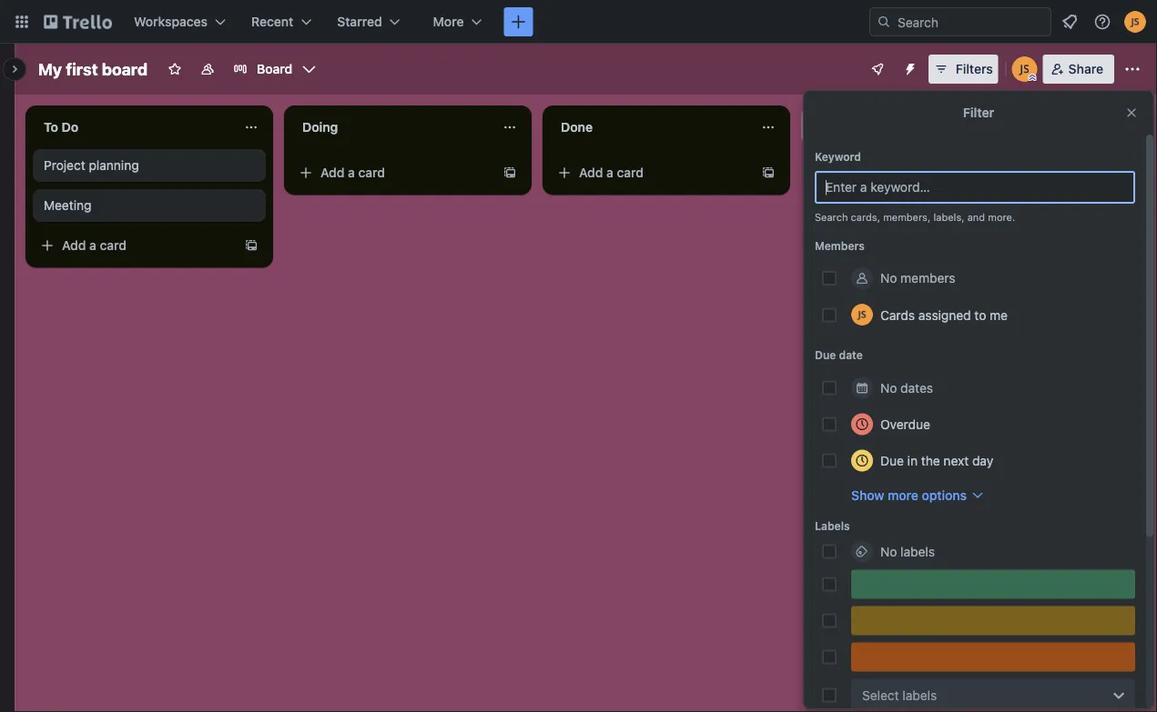 Task type: locate. For each thing, give the bounding box(es) containing it.
0 horizontal spatial create from template… image
[[244, 239, 259, 253]]

my first board
[[38, 59, 148, 79]]

2 horizontal spatial add a card
[[579, 165, 644, 180]]

add a card button down meeting link
[[33, 231, 237, 260]]

add a card down meeting
[[62, 238, 127, 253]]

no for no members
[[880, 271, 897, 286]]

more
[[433, 14, 464, 29]]

add down the done
[[579, 165, 603, 180]]

add a card button for done
[[550, 158, 754, 188]]

workspaces button
[[123, 7, 237, 36]]

add a card for doing
[[320, 165, 385, 180]]

members
[[815, 239, 865, 252]]

0 horizontal spatial a
[[89, 238, 96, 253]]

labels right the select
[[903, 688, 937, 703]]

a down doing text box
[[348, 165, 355, 180]]

1 vertical spatial john smith (johnsmith38824343) image
[[851, 304, 873, 326]]

add a card button down doing text box
[[291, 158, 495, 188]]

me
[[990, 307, 1008, 323]]

1 vertical spatial no
[[880, 381, 897, 396]]

john smith (johnsmith38824343) image right open information menu image
[[1124, 11, 1146, 33]]

select
[[862, 688, 899, 703]]

doing
[[302, 120, 338, 135]]

add a card button down done text box on the top of the page
[[550, 158, 754, 188]]

0 horizontal spatial add a card
[[62, 238, 127, 253]]

due in the next day
[[880, 453, 993, 468]]

done
[[561, 120, 593, 135]]

1 horizontal spatial add a card button
[[291, 158, 495, 188]]

add a card down doing
[[320, 165, 385, 180]]

add a card down the done
[[579, 165, 644, 180]]

0 horizontal spatial due
[[815, 349, 836, 362]]

2 horizontal spatial a
[[606, 165, 614, 180]]

1 horizontal spatial a
[[348, 165, 355, 180]]

cards,
[[851, 212, 880, 224]]

0 vertical spatial due
[[815, 349, 836, 362]]

meeting
[[44, 198, 91, 213]]

2 vertical spatial no
[[880, 544, 897, 559]]

add
[[320, 165, 345, 180], [579, 165, 603, 180], [62, 238, 86, 253]]

Done text field
[[550, 113, 750, 142]]

board
[[257, 61, 293, 76]]

color: green, title: none element
[[851, 570, 1135, 599]]

a down done text box on the top of the page
[[606, 165, 614, 180]]

no for no dates
[[880, 381, 897, 396]]

due left in
[[880, 453, 904, 468]]

more.
[[988, 212, 1015, 224]]

a for doing
[[348, 165, 355, 180]]

a for to do
[[89, 238, 96, 253]]

a
[[348, 165, 355, 180], [606, 165, 614, 180], [89, 238, 96, 253]]

1 no from the top
[[880, 271, 897, 286]]

0 horizontal spatial add a card button
[[33, 231, 237, 260]]

add down meeting
[[62, 238, 86, 253]]

back to home image
[[44, 7, 112, 36]]

labels for select labels
[[903, 688, 937, 703]]

add down doing
[[320, 165, 345, 180]]

0 vertical spatial labels
[[901, 544, 935, 559]]

board
[[102, 59, 148, 79]]

1 horizontal spatial add a card
[[320, 165, 385, 180]]

0 horizontal spatial card
[[100, 238, 127, 253]]

0 vertical spatial john smith (johnsmith38824343) image
[[1124, 11, 1146, 33]]

create from template… image
[[503, 166, 517, 180], [761, 166, 776, 180], [244, 239, 259, 253]]

2 horizontal spatial card
[[617, 165, 644, 180]]

card down done text box on the top of the page
[[617, 165, 644, 180]]

2 no from the top
[[880, 381, 897, 396]]

john smith (johnsmith38824343) image left cards
[[851, 304, 873, 326]]

card down doing text box
[[358, 165, 385, 180]]

add a card button for doing
[[291, 158, 495, 188]]

1 horizontal spatial add
[[320, 165, 345, 180]]

create from template… image for done
[[761, 166, 776, 180]]

recent
[[251, 14, 293, 29]]

2 horizontal spatial create from template… image
[[761, 166, 776, 180]]

first
[[66, 59, 98, 79]]

no
[[880, 271, 897, 286], [880, 381, 897, 396], [880, 544, 897, 559]]

show
[[851, 488, 884, 503]]

0 notifications image
[[1059, 11, 1081, 33]]

automation image
[[896, 55, 921, 80]]

cards assigned to me
[[880, 307, 1008, 323]]

this member is an admin of this board. image
[[1028, 74, 1037, 82]]

labels
[[901, 544, 935, 559], [903, 688, 937, 703]]

project
[[44, 158, 85, 173]]

3 no from the top
[[880, 544, 897, 559]]

2 horizontal spatial add a card button
[[550, 158, 754, 188]]

0 horizontal spatial add
[[62, 238, 86, 253]]

due left date
[[815, 349, 836, 362]]

recent button
[[240, 7, 323, 36]]

1 horizontal spatial due
[[880, 453, 904, 468]]

keyword
[[815, 150, 861, 163]]

due
[[815, 349, 836, 362], [880, 453, 904, 468]]

more button
[[422, 7, 493, 36]]

no left dates
[[880, 381, 897, 396]]

star or unstar board image
[[168, 62, 182, 76]]

1 vertical spatial due
[[880, 453, 904, 468]]

primary element
[[0, 0, 1157, 44]]

add a card button for to do
[[33, 231, 237, 260]]

card down meeting link
[[100, 238, 127, 253]]

1 horizontal spatial create from template… image
[[503, 166, 517, 180]]

starred button
[[326, 7, 411, 36]]

day
[[972, 453, 993, 468]]

add a card button
[[291, 158, 495, 188], [550, 158, 754, 188], [33, 231, 237, 260]]

labels down show more options button on the bottom right of the page
[[901, 544, 935, 559]]

2 horizontal spatial add
[[579, 165, 603, 180]]

1 vertical spatial labels
[[903, 688, 937, 703]]

share button
[[1043, 55, 1114, 84]]

labels,
[[933, 212, 965, 224]]

no up cards
[[880, 271, 897, 286]]

overdue
[[880, 417, 930, 432]]

due for due date
[[815, 349, 836, 362]]

no down 'more' in the bottom of the page
[[880, 544, 897, 559]]

filters
[[956, 61, 993, 76]]

0 vertical spatial no
[[880, 271, 897, 286]]

john smith (johnsmith38824343) image
[[1124, 11, 1146, 33], [851, 304, 873, 326]]

open information menu image
[[1093, 13, 1112, 31]]

a for done
[[606, 165, 614, 180]]

Board name text field
[[29, 55, 157, 84]]

1 horizontal spatial john smith (johnsmith38824343) image
[[1124, 11, 1146, 33]]

card
[[358, 165, 385, 180], [617, 165, 644, 180], [100, 238, 127, 253]]

members,
[[883, 212, 931, 224]]

to
[[44, 120, 58, 135]]

a down meeting
[[89, 238, 96, 253]]

add a card
[[320, 165, 385, 180], [579, 165, 644, 180], [62, 238, 127, 253]]

to do
[[44, 120, 78, 135]]

create from template… image for to do
[[244, 239, 259, 253]]

1 horizontal spatial card
[[358, 165, 385, 180]]



Task type: vqa. For each thing, say whether or not it's contained in the screenshot.
people
no



Task type: describe. For each thing, give the bounding box(es) containing it.
search image
[[877, 15, 891, 29]]

To Do text field
[[33, 113, 233, 142]]

show more options
[[851, 488, 967, 503]]

no members
[[880, 271, 956, 286]]

and
[[967, 212, 985, 224]]

no labels
[[880, 544, 935, 559]]

members
[[901, 271, 956, 286]]

card for doing
[[358, 165, 385, 180]]

options
[[922, 488, 967, 503]]

meeting link
[[44, 197, 255, 215]]

project planning
[[44, 158, 139, 173]]

date
[[839, 349, 863, 362]]

color: orange, title: none element
[[851, 643, 1135, 672]]

share
[[1069, 61, 1103, 76]]

filters button
[[928, 55, 998, 84]]

add a card for to do
[[62, 238, 127, 253]]

due for due in the next day
[[880, 453, 904, 468]]

labels
[[815, 520, 850, 533]]

john smith (johnsmith38824343) image inside primary element
[[1124, 11, 1146, 33]]

board button
[[226, 55, 323, 84]]

john smith (johnsmith38824343) image
[[1012, 56, 1038, 82]]

add for to do
[[62, 238, 86, 253]]

the
[[921, 453, 940, 468]]

select labels
[[862, 688, 937, 703]]

cards
[[880, 307, 915, 323]]

close popover image
[[1124, 106, 1139, 120]]

add a card for done
[[579, 165, 644, 180]]

to
[[974, 307, 986, 323]]

workspaces
[[134, 14, 208, 29]]

Search field
[[891, 8, 1051, 36]]

next
[[944, 453, 969, 468]]

power ups image
[[870, 62, 885, 76]]

create board or workspace image
[[509, 13, 528, 31]]

card for to do
[[100, 238, 127, 253]]

show more options button
[[851, 487, 985, 505]]

no for no labels
[[880, 544, 897, 559]]

search cards, members, labels, and more.
[[815, 212, 1015, 224]]

more
[[888, 488, 918, 503]]

add for done
[[579, 165, 603, 180]]

search
[[815, 212, 848, 224]]

project planning link
[[44, 157, 255, 175]]

show menu image
[[1123, 60, 1142, 78]]

starred
[[337, 14, 382, 29]]

color: yellow, title: none element
[[851, 607, 1135, 636]]

planning
[[89, 158, 139, 173]]

Doing text field
[[291, 113, 492, 142]]

Enter a keyword… text field
[[815, 171, 1135, 204]]

labels for no labels
[[901, 544, 935, 559]]

in
[[907, 453, 918, 468]]

dates
[[901, 381, 933, 396]]

workspace visible image
[[200, 62, 215, 76]]

my
[[38, 59, 62, 79]]

filter
[[963, 105, 994, 120]]

card for done
[[617, 165, 644, 180]]

0 horizontal spatial john smith (johnsmith38824343) image
[[851, 304, 873, 326]]

assigned
[[918, 307, 971, 323]]

create from template… image for doing
[[503, 166, 517, 180]]

add for doing
[[320, 165, 345, 180]]

do
[[62, 120, 78, 135]]

no dates
[[880, 381, 933, 396]]

due date
[[815, 349, 863, 362]]



